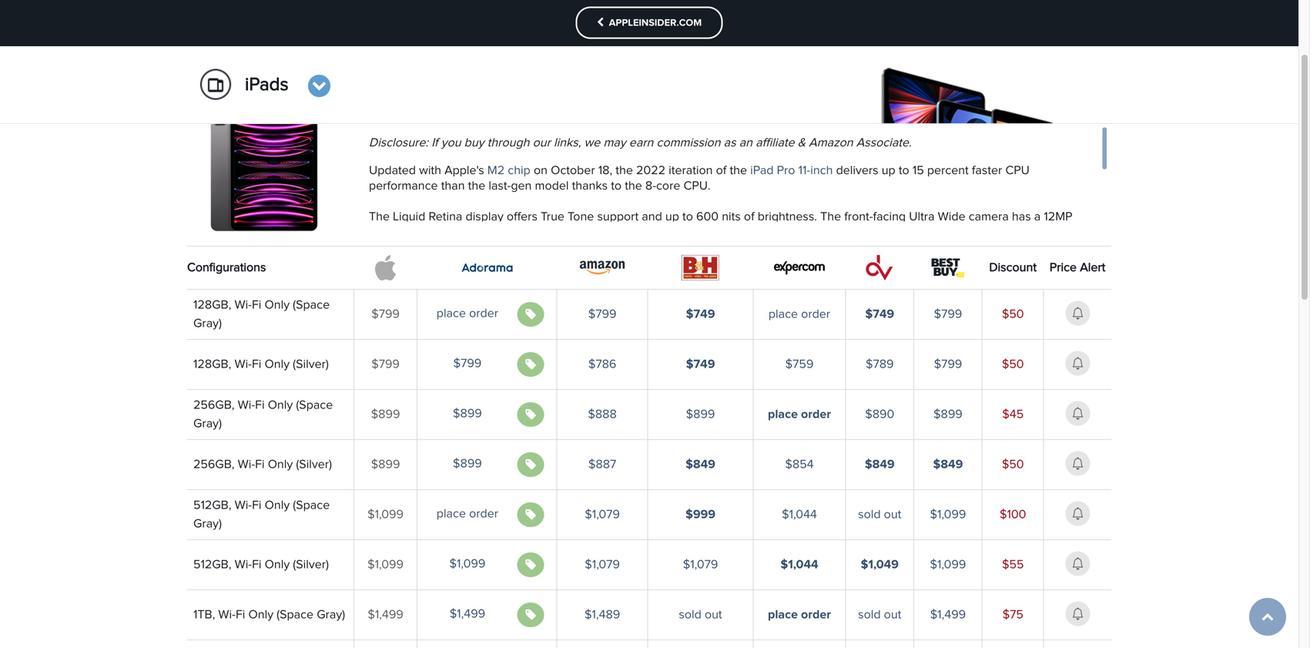 Task type: vqa. For each thing, say whether or not it's contained in the screenshot.
"$890" 'link'
yes



Task type: describe. For each thing, give the bounding box(es) containing it.
0 horizontal spatial $1,499 link
[[450, 603, 486, 626]]

to left 15
[[899, 165, 910, 177]]

256gb, for $887
[[193, 458, 235, 471]]

fi for 128gb, wi-fi only (space gray)
[[252, 299, 262, 311]]

ipad inside m2 ipad pro 11-inch prices start at $799 and come in wi-fi or wi-fi + cellular connectivity. storage options include 128gb, 256gb, 512gb, 1tb and 2tb.
[[390, 272, 413, 285]]

place order for sold out
[[768, 609, 831, 621]]

place order link for $749
[[769, 308, 831, 321]]

through
[[488, 137, 530, 149]]

11- right chevron down icon at left
[[376, 44, 407, 84]]

$999
[[686, 509, 716, 521]]

delivers
[[837, 165, 879, 177]]

liquid
[[393, 211, 426, 223]]

11- down &
[[799, 165, 811, 177]]

start
[[511, 272, 535, 285]]

$1,049
[[861, 559, 899, 571]]

(silver) for 128gb, wi-fi only (silver)
[[293, 358, 329, 371]]

$799 link down "include"
[[934, 308, 963, 321]]

tag image for $1,099
[[526, 559, 536, 571]]

$854
[[786, 458, 814, 471]]

camera
[[969, 211, 1009, 223]]

2tb.
[[456, 288, 481, 300]]

0 horizontal spatial a
[[1035, 211, 1041, 223]]

$1,099 link for $999
[[931, 509, 967, 521]]

performance
[[369, 180, 438, 192]]

wide
[[938, 211, 966, 223]]

2 the from the left
[[821, 211, 842, 223]]

cellular
[[736, 272, 777, 285]]

m2 ipad pro 11-inch prices start at $799 and come in wi-fi or wi-fi + cellular connectivity. storage options include 128gb, 256gb, 512gb, 1tb and 2tb.
[[369, 272, 1064, 300]]

512gb, inside m2 ipad pro 11-inch prices start at $799 and come in wi-fi or wi-fi + cellular connectivity. storage options include 128gb, 256gb, 512gb, 1tb and 2tb.
[[369, 288, 407, 300]]

the right 18,
[[616, 165, 633, 177]]

1tb, wi-fi only (space gray)
[[193, 609, 345, 621]]

earn
[[629, 137, 654, 149]]

wi- right in
[[652, 272, 670, 285]]

great
[[369, 242, 397, 254]]

delivers up to 15 percent faster cpu performance than the last-gen model thanks to the 8-core cpu.
[[369, 165, 1030, 192]]

and right 1tb
[[433, 288, 453, 300]]

true
[[541, 211, 565, 223]]

gray) for 256gb, wi-fi only (space gray)
[[193, 418, 222, 430]]

1tb
[[410, 288, 429, 300]]

as
[[724, 137, 736, 149]]

512gb, wi-fi only (space gray)
[[193, 499, 330, 530]]

$1,079 link down $999 link
[[683, 559, 718, 571]]

prices
[[475, 272, 508, 285]]

options
[[896, 272, 936, 285]]

place order for $749
[[769, 308, 831, 321]]

making
[[891, 226, 931, 238]]

has
[[1013, 211, 1032, 223]]

$1,044 link for sold out
[[782, 509, 818, 521]]

128gb, for $799
[[193, 299, 231, 311]]

256gb, wi-fi only (silver) link
[[193, 458, 332, 471]]

m2 for m2 ipad pro 11-inch prices
[[187, 44, 235, 84]]

512gb, for 512gb, wi-fi only (silver)
[[193, 559, 232, 571]]

we
[[585, 137, 601, 149]]

wi- right or
[[697, 272, 714, 285]]

$799 inside m2 ipad pro 11-inch prices start at $799 and come in wi-fi or wi-fi + cellular connectivity. storage options include 128gb, 256gb, 512gb, 1tb and 2tb.
[[551, 272, 580, 285]]

core
[[657, 180, 681, 192]]

order for $899
[[801, 408, 831, 421]]

and down the truedepth
[[586, 242, 606, 254]]

512gb, wi-fi only (silver) link
[[193, 559, 329, 571]]

appleinsider.com
[[604, 18, 702, 28]]

appleinsider.com link
[[576, 7, 723, 39]]

$1,079 link for $1,079
[[585, 559, 620, 571]]

tag image for $1,489
[[526, 609, 536, 621]]

$75
[[1003, 609, 1024, 621]]

apple's
[[445, 165, 484, 177]]

128gb, wi-fi only (silver)
[[193, 358, 329, 371]]

iteration
[[669, 165, 713, 177]]

$749 for $759
[[686, 358, 715, 371]]

price
[[1050, 262, 1077, 274]]

0 horizontal spatial of
[[716, 165, 727, 177]]

$759 link
[[786, 358, 814, 371]]

ipad down brightness.
[[774, 226, 798, 238]]

$786 link
[[589, 358, 617, 371]]

wi- for 128gb, wi-fi only (silver)
[[235, 358, 252, 371]]

inch inside "the liquid retina display offers true tone support and up to 600 nits of brightness. the front-facing ultra wide camera has a 12mp sensor, perfect for center stage calls. truedepth allows you to unlock your ipad pro with faceid, making the 2022 11-inch ipad pro a great tool for content creators, students and business professionals."
[[999, 226, 1022, 238]]

buy
[[464, 137, 484, 149]]

brightness.
[[758, 211, 818, 223]]

associate.
[[857, 137, 912, 149]]

and left come
[[583, 272, 603, 285]]

$887
[[589, 458, 617, 471]]

place order for $899
[[768, 408, 831, 421]]

place order link for sold out
[[768, 609, 831, 621]]

configurations
[[187, 262, 266, 274]]

the liquid retina display offers true tone support and up to 600 nits of brightness. the front-facing ultra wide camera has a 12mp sensor, perfect for center stage calls. truedepth allows you to unlock your ipad pro with faceid, making the 2022 11-inch ipad pro a great tool for content creators, students and business professionals.
[[369, 211, 1080, 254]]

wi- for 256gb, wi-fi only (space gray)
[[238, 399, 255, 411]]

(space for 512gb, wi-fi only (space gray)
[[293, 499, 330, 512]]

ultra
[[910, 211, 935, 223]]

if
[[432, 137, 438, 149]]

model
[[535, 180, 569, 192]]

256gb, wi-fi only (silver)
[[193, 458, 332, 471]]

$1,099 link for $1,079
[[931, 559, 967, 571]]

15
[[913, 165, 925, 177]]

512gb, wi-fi only (space gray) link
[[193, 499, 330, 530]]

11- inside "the liquid retina display offers true tone support and up to 600 nits of brightness. the front-facing ultra wide camera has a 12mp sensor, perfect for center stage calls. truedepth allows you to unlock your ipad pro with faceid, making the 2022 11-inch ipad pro a great tool for content creators, students and business professionals."
[[987, 226, 999, 238]]

sold out for $1,044
[[859, 509, 902, 521]]

perfect
[[410, 226, 449, 238]]

fi for 128gb, wi-fi only (silver)
[[252, 358, 262, 371]]

$55
[[1003, 559, 1024, 571]]

business
[[610, 242, 657, 254]]

$1,044 link for $1,049
[[781, 559, 819, 571]]

the down the an
[[730, 165, 748, 177]]

2 $849 link from the left
[[865, 458, 895, 471]]

chevron left image
[[597, 18, 604, 27]]

tag image for $799
[[526, 308, 536, 321]]

$1,044 for sold out
[[782, 509, 818, 521]]

$1,489
[[585, 609, 621, 621]]

&
[[798, 137, 806, 149]]

stage
[[510, 226, 541, 238]]

price alert
[[1050, 262, 1106, 274]]

cpu
[[1006, 165, 1030, 177]]

the left 8-
[[625, 180, 643, 192]]

may
[[604, 137, 626, 149]]

$1,489 link
[[585, 609, 621, 621]]

cpu.
[[684, 180, 711, 192]]

gray) for 512gb, wi-fi only (space gray)
[[193, 518, 222, 530]]

+
[[727, 272, 733, 285]]

come
[[606, 272, 636, 285]]

$854 link
[[786, 458, 814, 471]]

professionals.
[[660, 242, 735, 254]]

2 $849 from the left
[[865, 458, 895, 471]]

truedepth
[[574, 226, 631, 238]]

wi- for 128gb, wi-fi only (space gray)
[[235, 299, 252, 311]]

3 $849 link from the left
[[934, 458, 964, 471]]

$45
[[1003, 408, 1024, 421]]

$789 link
[[866, 358, 894, 371]]

128gb, for $786
[[193, 358, 231, 371]]

$999 link
[[686, 509, 716, 521]]

chevron down image
[[312, 77, 327, 92]]

discount
[[990, 262, 1037, 274]]

students
[[536, 242, 583, 254]]

you inside "the liquid retina display offers true tone support and up to 600 nits of brightness. the front-facing ultra wide camera has a 12mp sensor, perfect for center stage calls. truedepth allows you to unlock your ipad pro with faceid, making the 2022 11-inch ipad pro a great tool for content creators, students and business professionals."
[[671, 226, 691, 238]]

up inside "the liquid retina display offers true tone support and up to 600 nits of brightness. the front-facing ultra wide camera has a 12mp sensor, perfect for center stage calls. truedepth allows you to unlock your ipad pro with faceid, making the 2022 11-inch ipad pro a great tool for content creators, students and business professionals."
[[666, 211, 680, 223]]

$799 link right $789
[[934, 358, 963, 371]]

(space for 1tb, wi-fi only (space gray)
[[277, 609, 314, 621]]

facing
[[874, 211, 906, 223]]

$759
[[786, 358, 814, 371]]

unlock
[[708, 226, 744, 238]]

inch inside m2 ipad pro 11-inch prices start at $799 and come in wi-fi or wi-fi + cellular connectivity. storage options include 128gb, 256gb, 512gb, 1tb and 2tb.
[[450, 272, 472, 285]]

amazon
[[809, 137, 854, 149]]

512gb, for 512gb, wi-fi only (space gray)
[[193, 499, 232, 512]]

faceid,
[[848, 226, 888, 238]]

content
[[442, 242, 483, 254]]

only for 512gb, wi-fi only (silver)
[[265, 559, 290, 571]]

gray) for 128gb, wi-fi only (space gray)
[[193, 317, 222, 330]]

order for sold out
[[801, 609, 831, 621]]

128gb, wi-fi only (space gray)
[[193, 299, 330, 330]]

sold for place order
[[859, 609, 881, 621]]

sold out link for place order
[[859, 609, 902, 621]]

only for 128gb, wi-fi only (space gray)
[[265, 299, 290, 311]]

$799 link down come
[[589, 308, 617, 321]]

256gb, wi-fi only (space gray) link
[[193, 399, 333, 430]]



Task type: locate. For each thing, give the bounding box(es) containing it.
pro
[[317, 44, 367, 84], [777, 165, 796, 177], [801, 226, 819, 238], [1052, 226, 1070, 238], [416, 272, 434, 285]]

the
[[616, 165, 633, 177], [730, 165, 748, 177], [468, 180, 486, 192], [625, 180, 643, 192], [934, 226, 952, 238]]

(silver) down 256gb, wi-fi only (space gray) at the bottom of the page
[[296, 458, 332, 471]]

thanks
[[572, 180, 608, 192]]

1 horizontal spatial of
[[744, 211, 755, 223]]

and up allows
[[642, 211, 663, 223]]

(space inside 256gb, wi-fi only (space gray)
[[296, 399, 333, 411]]

tone
[[568, 211, 594, 223]]

you right if
[[441, 137, 461, 149]]

calls.
[[544, 226, 571, 238]]

2 horizontal spatial m2
[[488, 165, 505, 177]]

2 vertical spatial $50
[[1002, 458, 1025, 471]]

wi- down configurations
[[235, 299, 252, 311]]

0 vertical spatial $1,044 link
[[782, 509, 818, 521]]

commission
[[657, 137, 721, 149]]

fi for 256gb, wi-fi only (silver)
[[255, 458, 265, 471]]

place for sold out
[[768, 609, 798, 621]]

sold for $1,044
[[859, 509, 881, 521]]

$888
[[588, 408, 617, 421]]

0 horizontal spatial you
[[441, 137, 461, 149]]

to
[[899, 165, 910, 177], [611, 180, 622, 192], [683, 211, 693, 223], [694, 226, 705, 238]]

1tb,
[[193, 609, 215, 621]]

$799 link
[[589, 308, 617, 321], [934, 308, 963, 321], [454, 352, 482, 375], [934, 358, 963, 371]]

fi right 1tb,
[[236, 609, 245, 621]]

gen
[[511, 180, 532, 192]]

1 horizontal spatial with
[[822, 226, 845, 238]]

only down 512gb, wi-fi only (silver) link
[[249, 609, 274, 621]]

tag image
[[526, 358, 536, 371], [526, 408, 536, 421], [526, 559, 536, 571]]

1 horizontal spatial $849
[[865, 458, 895, 471]]

1 vertical spatial 512gb,
[[193, 499, 232, 512]]

place for $749
[[769, 308, 798, 321]]

only down 256gb, wi-fi only (space gray) at the bottom of the page
[[268, 458, 293, 471]]

0 horizontal spatial 2022
[[637, 165, 666, 177]]

(silver) up 1tb, wi-fi only (space gray)
[[293, 559, 329, 571]]

2 horizontal spatial $1,499
[[931, 609, 966, 621]]

128gb,
[[982, 272, 1020, 285], [193, 299, 231, 311], [193, 358, 231, 371]]

fi for 512gb, wi-fi only (space gray)
[[252, 499, 262, 512]]

the inside "the liquid retina display offers true tone support and up to 600 nits of brightness. the front-facing ultra wide camera has a 12mp sensor, perfect for center stage calls. truedepth allows you to unlock your ipad pro with faceid, making the 2022 11-inch ipad pro a great tool for content creators, students and business professionals."
[[934, 226, 952, 238]]

wi- for 1tb, wi-fi only (space gray)
[[218, 609, 236, 621]]

$1,079 link up the $1,489 link
[[585, 559, 620, 571]]

$1,079 link for $999
[[585, 509, 620, 521]]

the down wide
[[934, 226, 952, 238]]

offers
[[507, 211, 538, 223]]

a right has
[[1035, 211, 1041, 223]]

$786
[[589, 358, 617, 371]]

$899
[[453, 408, 482, 420], [371, 408, 400, 421], [686, 408, 715, 421], [934, 408, 963, 421], [453, 458, 482, 470], [371, 458, 400, 471]]

1 $849 from the left
[[686, 458, 716, 471]]

0 horizontal spatial with
[[419, 165, 442, 177]]

fi down 128gb, wi-fi only (space gray)
[[252, 358, 262, 371]]

0 vertical spatial with
[[419, 165, 442, 177]]

$50 for $849
[[1002, 458, 1025, 471]]

1 vertical spatial up
[[666, 211, 680, 223]]

1 horizontal spatial 2022
[[955, 226, 984, 238]]

0 vertical spatial you
[[441, 137, 461, 149]]

$1,079 up the $1,489 link
[[585, 559, 620, 571]]

0 vertical spatial tag image
[[526, 358, 536, 371]]

fi inside 512gb, wi-fi only (space gray)
[[252, 499, 262, 512]]

tag image for $899
[[526, 408, 536, 421]]

a
[[1035, 211, 1041, 223], [1073, 226, 1080, 238]]

600
[[697, 211, 719, 223]]

only for 512gb, wi-fi only (space gray)
[[265, 499, 290, 512]]

0 vertical spatial up
[[882, 165, 896, 177]]

gray) inside 128gb, wi-fi only (space gray)
[[193, 317, 222, 330]]

sold out
[[859, 509, 902, 521], [679, 609, 723, 621], [859, 609, 902, 621]]

$1,499
[[450, 608, 486, 620], [368, 609, 404, 621], [931, 609, 966, 621]]

prices
[[478, 44, 569, 84]]

fi down configurations
[[252, 299, 262, 311]]

ipad
[[244, 44, 308, 84], [751, 165, 774, 177], [774, 226, 798, 238], [1025, 226, 1048, 238], [390, 272, 413, 285]]

1 horizontal spatial up
[[882, 165, 896, 177]]

storage
[[851, 272, 893, 285]]

1 vertical spatial 128gb,
[[193, 299, 231, 311]]

11- down content
[[438, 272, 450, 285]]

m2 for m2 ipad pro 11-inch prices start at $799 and come in wi-fi or wi-fi + cellular connectivity. storage options include 128gb, 256gb, 512gb, 1tb and 2tb.
[[369, 272, 386, 285]]

2 tag image from the top
[[526, 408, 536, 421]]

wi- down 128gb, wi-fi only (silver) link
[[238, 399, 255, 411]]

$50 down $45
[[1002, 458, 1025, 471]]

1 horizontal spatial m2
[[369, 272, 386, 285]]

$749 link
[[686, 308, 715, 321], [866, 308, 895, 321], [686, 358, 715, 371]]

$1,079 link down $887
[[585, 509, 620, 521]]

to down 18,
[[611, 180, 622, 192]]

256gb, inside 256gb, wi-fi only (space gray)
[[193, 399, 235, 411]]

only for 1tb, wi-fi only (space gray)
[[249, 609, 274, 621]]

include
[[939, 272, 979, 285]]

1 vertical spatial of
[[744, 211, 755, 223]]

retina
[[429, 211, 463, 223]]

the left front-
[[821, 211, 842, 223]]

0 horizontal spatial the
[[369, 211, 390, 223]]

(space inside 128gb, wi-fi only (space gray)
[[293, 299, 330, 311]]

(space inside 512gb, wi-fi only (space gray)
[[293, 499, 330, 512]]

2 horizontal spatial $849 link
[[934, 458, 964, 471]]

m2 down great
[[369, 272, 386, 285]]

$1,079 for $1,079
[[585, 559, 620, 571]]

0 vertical spatial 128gb,
[[982, 272, 1020, 285]]

512gb, down 256gb, wi-fi only (silver) link
[[193, 499, 232, 512]]

the down apple's
[[468, 180, 486, 192]]

a down 12mp
[[1073, 226, 1080, 238]]

m2
[[187, 44, 235, 84], [488, 165, 505, 177], [369, 272, 386, 285]]

of down as
[[716, 165, 727, 177]]

$50 up $45
[[1002, 358, 1025, 371]]

3 $50 from the top
[[1002, 458, 1025, 471]]

$1,044
[[782, 509, 818, 521], [781, 559, 819, 571]]

0 vertical spatial m2
[[187, 44, 235, 84]]

wi- inside 512gb, wi-fi only (space gray)
[[235, 499, 252, 512]]

wi- inside 128gb, wi-fi only (space gray)
[[235, 299, 252, 311]]

1 vertical spatial $50
[[1002, 358, 1025, 371]]

$50 for $789
[[1002, 358, 1025, 371]]

3 tag image from the top
[[526, 559, 536, 571]]

11- down camera
[[987, 226, 999, 238]]

place order link for $899
[[768, 408, 831, 421]]

$888 link
[[588, 408, 617, 421]]

0 horizontal spatial up
[[666, 211, 680, 223]]

up down associate. at the top right of page
[[882, 165, 896, 177]]

order for $749
[[802, 308, 831, 321]]

an
[[740, 137, 753, 149]]

only up 1tb, wi-fi only (space gray)
[[265, 559, 290, 571]]

2 vertical spatial (silver)
[[293, 559, 329, 571]]

$749 for place order
[[686, 308, 715, 321]]

for up content
[[452, 226, 467, 238]]

wi- for 512gb, wi-fi only (space gray)
[[235, 499, 252, 512]]

$1,079 down $887
[[585, 509, 620, 521]]

2022 down wide
[[955, 226, 984, 238]]

0 horizontal spatial $1,499
[[368, 609, 404, 621]]

tag image for $887
[[526, 458, 536, 471]]

$1,079 down $999 link
[[683, 559, 718, 571]]

128gb, down configurations
[[193, 299, 231, 311]]

only up 256gb, wi-fi only (space gray) at the bottom of the page
[[265, 358, 290, 371]]

the
[[369, 211, 390, 223], [821, 211, 842, 223]]

pro inside m2 ipad pro 11-inch prices start at $799 and come in wi-fi or wi-fi + cellular connectivity. storage options include 128gb, 256gb, 512gb, 1tb and 2tb.
[[416, 272, 434, 285]]

0 horizontal spatial $849 link
[[686, 458, 716, 471]]

512gb, left 1tb
[[369, 288, 407, 300]]

m2 ipad pro 11-inch prices
[[187, 44, 569, 84]]

ipad down has
[[1025, 226, 1048, 238]]

128gb, wi-fi only (space gray) link
[[193, 299, 330, 330]]

$789
[[866, 358, 894, 371]]

3 tag image from the top
[[526, 509, 536, 521]]

ipad up 1tb
[[390, 272, 413, 285]]

1 $849 link from the left
[[686, 458, 716, 471]]

1 vertical spatial m2
[[488, 165, 505, 177]]

0 vertical spatial 512gb,
[[369, 288, 407, 300]]

1 vertical spatial $1,044 link
[[781, 559, 819, 571]]

0 vertical spatial (silver)
[[293, 358, 329, 371]]

12mp
[[1044, 211, 1073, 223]]

of
[[716, 165, 727, 177], [744, 211, 755, 223]]

1 horizontal spatial $849 link
[[865, 458, 895, 471]]

4 tag image from the top
[[526, 609, 536, 621]]

wi-
[[652, 272, 670, 285], [697, 272, 714, 285], [235, 299, 252, 311], [235, 358, 252, 371], [238, 399, 255, 411], [238, 458, 255, 471], [235, 499, 252, 512], [235, 559, 252, 571], [218, 609, 236, 621]]

than
[[441, 180, 465, 192]]

0 vertical spatial a
[[1035, 211, 1041, 223]]

(space for 256gb, wi-fi only (space gray)
[[296, 399, 333, 411]]

2022 up 8-
[[637, 165, 666, 177]]

1 vertical spatial 2022
[[955, 226, 984, 238]]

8-
[[646, 180, 657, 192]]

only down 128gb, wi-fi only (silver) link
[[268, 399, 293, 411]]

fi down 256gb, wi-fi only (silver) link
[[252, 499, 262, 512]]

inch
[[407, 44, 469, 84], [811, 165, 833, 177], [999, 226, 1022, 238], [450, 272, 472, 285]]

or
[[683, 272, 694, 285]]

2022 inside "the liquid retina display offers true tone support and up to 600 nits of brightness. the front-facing ultra wide camera has a 12mp sensor, perfect for center stage calls. truedepth allows you to unlock your ipad pro with faceid, making the 2022 11-inch ipad pro a great tool for content creators, students and business professionals."
[[955, 226, 984, 238]]

fi down 512gb, wi-fi only (space gray)
[[252, 559, 262, 571]]

(silver) for 256gb, wi-fi only (silver)
[[296, 458, 332, 471]]

fi
[[670, 272, 679, 285], [714, 272, 724, 285], [252, 299, 262, 311], [252, 358, 262, 371], [255, 399, 265, 411], [255, 458, 265, 471], [252, 499, 262, 512], [252, 559, 262, 571], [236, 609, 245, 621]]

1 vertical spatial $1,044
[[781, 559, 819, 571]]

1 tag image from the top
[[526, 308, 536, 321]]

128gb, inside 128gb, wi-fi only (space gray)
[[193, 299, 231, 311]]

2 vertical spatial 256gb,
[[193, 458, 235, 471]]

out for place order
[[884, 609, 902, 621]]

$849 link
[[686, 458, 716, 471], [865, 458, 895, 471], [934, 458, 964, 471]]

11- inside m2 ipad pro 11-inch prices start at $799 and come in wi-fi or wi-fi + cellular connectivity. storage options include 128gb, 256gb, 512gb, 1tb and 2tb.
[[438, 272, 450, 285]]

2 vertical spatial 512gb,
[[193, 559, 232, 571]]

fi for 1tb, wi-fi only (space gray)
[[236, 609, 245, 621]]

1 horizontal spatial $1,499 link
[[931, 609, 966, 621]]

3 $849 from the left
[[934, 458, 964, 471]]

$1,079 for $999
[[585, 509, 620, 521]]

128gb, down 128gb, wi-fi only (space gray)
[[193, 358, 231, 371]]

1tb, wi-fi only (space gray) link
[[193, 609, 345, 621]]

$50 down discount
[[1002, 308, 1025, 321]]

0 horizontal spatial $849
[[686, 458, 716, 471]]

back to top image
[[1262, 610, 1275, 623]]

ipad pro 11-inch link
[[751, 165, 833, 177]]

$1,044 for $1,049
[[781, 559, 819, 571]]

chip
[[508, 165, 531, 177]]

1 vertical spatial tag image
[[526, 408, 536, 421]]

$50
[[1002, 308, 1025, 321], [1002, 358, 1025, 371], [1002, 458, 1025, 471]]

ipad left chevron down icon at left
[[244, 44, 308, 84]]

256gb, down 128gb, wi-fi only (silver) link
[[193, 399, 235, 411]]

wi- for 256gb, wi-fi only (silver)
[[238, 458, 255, 471]]

wi- for 512gb, wi-fi only (silver)
[[235, 559, 252, 571]]

gray) inside 256gb, wi-fi only (space gray)
[[193, 418, 222, 430]]

allows
[[634, 226, 668, 238]]

128gb, inside m2 ipad pro 11-inch prices start at $799 and come in wi-fi or wi-fi + cellular connectivity. storage options include 128gb, 256gb, 512gb, 1tb and 2tb.
[[982, 272, 1020, 285]]

updated
[[369, 165, 416, 177]]

1 vertical spatial (silver)
[[296, 458, 332, 471]]

fi inside 256gb, wi-fi only (space gray)
[[255, 399, 265, 411]]

out for $1,044
[[884, 509, 902, 521]]

2 vertical spatial 128gb,
[[193, 358, 231, 371]]

you up professionals.
[[671, 226, 691, 238]]

fi for 256gb, wi-fi only (space gray)
[[255, 399, 265, 411]]

only up 128gb, wi-fi only (silver) link
[[265, 299, 290, 311]]

wi- up 512gb, wi-fi only (space gray)
[[238, 458, 255, 471]]

wi- right 1tb,
[[218, 609, 236, 621]]

1 vertical spatial for
[[424, 242, 439, 254]]

256gb, up 512gb, wi-fi only (space gray)
[[193, 458, 235, 471]]

affiliate
[[756, 137, 795, 149]]

only for 128gb, wi-fi only (silver)
[[265, 358, 290, 371]]

0 vertical spatial 2022
[[637, 165, 666, 177]]

$887 link
[[589, 458, 617, 471]]

(silver) up 256gb, wi-fi only (space gray) at the bottom of the page
[[293, 358, 329, 371]]

display
[[466, 211, 504, 223]]

with left faceid,
[[822, 226, 845, 238]]

0 horizontal spatial for
[[424, 242, 439, 254]]

m2 up last-
[[488, 165, 505, 177]]

in
[[640, 272, 649, 285]]

fi down 128gb, wi-fi only (silver) link
[[255, 399, 265, 411]]

sold
[[859, 509, 881, 521], [679, 609, 702, 621], [859, 609, 881, 621]]

128gb, right "include"
[[982, 272, 1020, 285]]

$749 link for place order
[[686, 308, 715, 321]]

ipad down affiliate on the right top of page
[[751, 165, 774, 177]]

0 vertical spatial $50
[[1002, 308, 1025, 321]]

to left 600
[[683, 211, 693, 223]]

up up allows
[[666, 211, 680, 223]]

$799 link down 2tb.
[[454, 352, 482, 375]]

fi left +
[[714, 272, 724, 285]]

percent
[[928, 165, 969, 177]]

only inside 512gb, wi-fi only (space gray)
[[265, 499, 290, 512]]

$890
[[866, 408, 895, 421]]

(space for 128gb, wi-fi only (space gray)
[[293, 299, 330, 311]]

256gb, for $888
[[193, 399, 235, 411]]

to up professionals.
[[694, 226, 705, 238]]

$749 link for $759
[[686, 358, 715, 371]]

fi up 512gb, wi-fi only (space gray)
[[255, 458, 265, 471]]

256gb, left the alert
[[1023, 272, 1064, 285]]

1 horizontal spatial you
[[671, 226, 691, 238]]

october
[[551, 165, 595, 177]]

1 vertical spatial with
[[822, 226, 845, 238]]

0 vertical spatial 256gb,
[[1023, 272, 1064, 285]]

$849
[[686, 458, 716, 471], [865, 458, 895, 471], [934, 458, 964, 471]]

1 horizontal spatial $1,499
[[450, 608, 486, 620]]

tag image for $799
[[526, 358, 536, 371]]

the up sensor,
[[369, 211, 390, 223]]

2 horizontal spatial $849
[[934, 458, 964, 471]]

1 the from the left
[[369, 211, 390, 223]]

2 tag image from the top
[[526, 458, 536, 471]]

sold out for place order
[[859, 609, 902, 621]]

only down 256gb, wi-fi only (silver) link
[[265, 499, 290, 512]]

256gb,
[[1023, 272, 1064, 285], [193, 399, 235, 411], [193, 458, 235, 471]]

place for $899
[[768, 408, 798, 421]]

tag image
[[526, 308, 536, 321], [526, 458, 536, 471], [526, 509, 536, 521], [526, 609, 536, 621]]

ipad pro 11-inch with apple m2 chip in space gray image
[[187, 107, 341, 234]]

for down perfect
[[424, 242, 439, 254]]

0 vertical spatial for
[[452, 226, 467, 238]]

1 horizontal spatial the
[[821, 211, 842, 223]]

your
[[747, 226, 771, 238]]

0 horizontal spatial m2
[[187, 44, 235, 84]]

512gb, up 1tb,
[[193, 559, 232, 571]]

faster
[[972, 165, 1003, 177]]

1 vertical spatial 256gb,
[[193, 399, 235, 411]]

tag image for $1,079
[[526, 509, 536, 521]]

(silver) for 512gb, wi-fi only (silver)
[[293, 559, 329, 571]]

2 vertical spatial m2
[[369, 272, 386, 285]]

only for 256gb, wi-fi only (silver)
[[268, 458, 293, 471]]

with inside "the liquid retina display offers true tone support and up to 600 nits of brightness. the front-facing ultra wide camera has a 12mp sensor, perfect for center stage calls. truedepth allows you to unlock your ipad pro with faceid, making the 2022 11-inch ipad pro a great tool for content creators, students and business professionals."
[[822, 226, 845, 238]]

m2 left "ipads"
[[187, 44, 235, 84]]

sensor,
[[369, 226, 407, 238]]

only for 256gb, wi-fi only (space gray)
[[268, 399, 293, 411]]

wi- inside 256gb, wi-fi only (space gray)
[[238, 399, 255, 411]]

256gb, inside m2 ipad pro 11-inch prices start at $799 and come in wi-fi or wi-fi + cellular connectivity. storage options include 128gb, 256gb, 512gb, 1tb and 2tb.
[[1023, 272, 1064, 285]]

wi- down 128gb, wi-fi only (space gray)
[[235, 358, 252, 371]]

256gb, wi-fi only (space gray)
[[193, 399, 333, 430]]

1 $50 from the top
[[1002, 308, 1025, 321]]

0 vertical spatial of
[[716, 165, 727, 177]]

only inside 256gb, wi-fi only (space gray)
[[268, 399, 293, 411]]

with up than
[[419, 165, 442, 177]]

of right nits
[[744, 211, 755, 223]]

0 vertical spatial $1,044
[[782, 509, 818, 521]]

$1,049 link
[[861, 559, 899, 571]]

gray) for 1tb, wi-fi only (space gray)
[[317, 609, 345, 621]]

connectivity.
[[781, 272, 847, 285]]

$50 for $749
[[1002, 308, 1025, 321]]

fi left or
[[670, 272, 679, 285]]

512gb, inside 512gb, wi-fi only (space gray)
[[193, 499, 232, 512]]

disclosure: if you buy through our links, we may earn commission as an affiliate & amazon associate.
[[369, 137, 912, 149]]

of inside "the liquid retina display offers true tone support and up to 600 nits of brightness. the front-facing ultra wide camera has a 12mp sensor, perfect for center stage calls. truedepth allows you to unlock your ipad pro with faceid, making the 2022 11-inch ipad pro a great tool for content creators, students and business professionals."
[[744, 211, 755, 223]]

tool
[[401, 242, 421, 254]]

wi- down 256gb, wi-fi only (silver) link
[[235, 499, 252, 512]]

1 horizontal spatial a
[[1073, 226, 1080, 238]]

nits
[[722, 211, 741, 223]]

1 horizontal spatial for
[[452, 226, 467, 238]]

128gb, wi-fi only (silver) link
[[193, 358, 329, 371]]

only inside 128gb, wi-fi only (space gray)
[[265, 299, 290, 311]]

wi- down 512gb, wi-fi only (space gray)
[[235, 559, 252, 571]]

2 vertical spatial tag image
[[526, 559, 536, 571]]

gray) inside 512gb, wi-fi only (space gray)
[[193, 518, 222, 530]]

$1,044 link
[[782, 509, 818, 521], [781, 559, 819, 571]]

up inside delivers up to 15 percent faster cpu performance than the last-gen model thanks to the 8-core cpu.
[[882, 165, 896, 177]]

1 vertical spatial a
[[1073, 226, 1080, 238]]

1 tag image from the top
[[526, 358, 536, 371]]

1 vertical spatial you
[[671, 226, 691, 238]]

sold out link for $1,044
[[859, 509, 902, 521]]

2 $50 from the top
[[1002, 358, 1025, 371]]

m2 inside m2 ipad pro 11-inch prices start at $799 and come in wi-fi or wi-fi + cellular connectivity. storage options include 128gb, 256gb, 512gb, 1tb and 2tb.
[[369, 272, 386, 285]]

gray)
[[193, 317, 222, 330], [193, 418, 222, 430], [193, 518, 222, 530], [317, 609, 345, 621]]

fi for 512gb, wi-fi only (silver)
[[252, 559, 262, 571]]

creators,
[[486, 242, 533, 254]]

$1,499 link
[[450, 603, 486, 626], [931, 609, 966, 621]]

fi inside 128gb, wi-fi only (space gray)
[[252, 299, 262, 311]]



